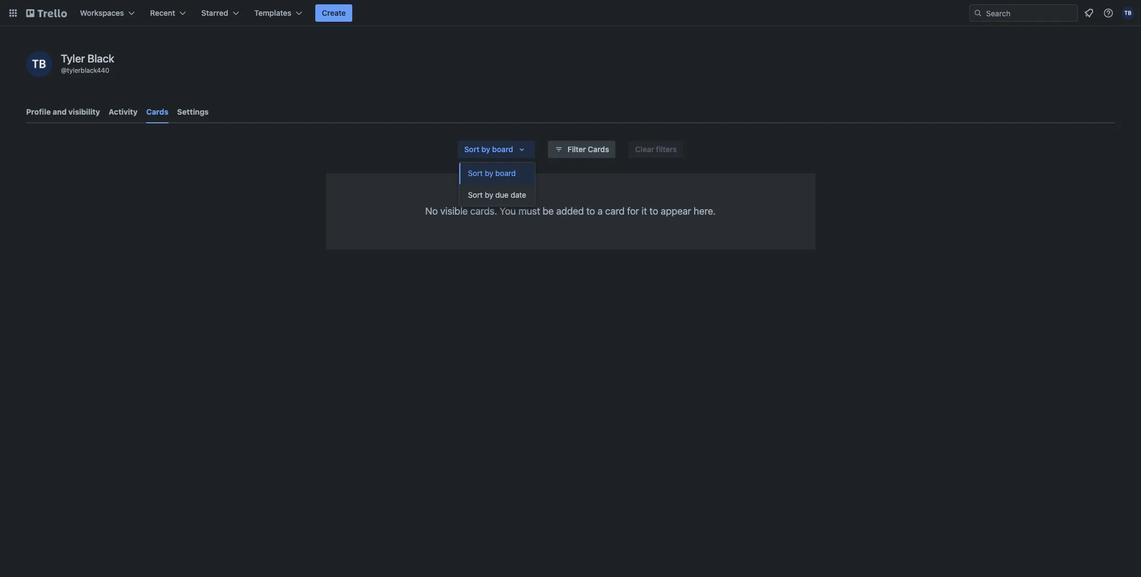 Task type: describe. For each thing, give the bounding box(es) containing it.
by for sort by board popup button
[[482, 145, 490, 154]]

@
[[61, 66, 67, 75]]

Search field
[[983, 5, 1078, 21]]

filter
[[568, 145, 586, 154]]

cards inside button
[[588, 145, 609, 154]]

2 to from the left
[[650, 206, 659, 217]]

sort for sort by board popup button
[[464, 145, 480, 154]]

open information menu image
[[1103, 8, 1114, 18]]

sort by board for sort by board button
[[468, 169, 516, 178]]

appear
[[661, 206, 691, 217]]

recent
[[150, 8, 175, 17]]

sort by due date
[[468, 190, 526, 200]]

activity
[[109, 107, 138, 116]]

starred
[[201, 8, 228, 17]]

sort for sort by due date button on the top left
[[468, 190, 483, 200]]

profile
[[26, 107, 51, 116]]

cards.
[[470, 206, 497, 217]]

back to home image
[[26, 4, 67, 22]]

tyler black (tylerblack440) image
[[1122, 7, 1135, 20]]

a
[[598, 206, 603, 217]]

by for sort by board button
[[485, 169, 493, 178]]

templates button
[[248, 4, 309, 22]]

0 horizontal spatial cards
[[146, 107, 169, 116]]

workspaces
[[80, 8, 124, 17]]

added
[[556, 206, 584, 217]]

sort by board button
[[459, 163, 535, 184]]

search image
[[974, 9, 983, 17]]

tylerblack440
[[67, 66, 109, 75]]

here.
[[694, 206, 716, 217]]

recent button
[[144, 4, 193, 22]]

clear filters button
[[629, 141, 684, 158]]



Task type: locate. For each thing, give the bounding box(es) containing it.
sort up sort by due date
[[468, 169, 483, 178]]

sort by board inside popup button
[[464, 145, 513, 154]]

sort inside popup button
[[464, 145, 480, 154]]

cards right activity
[[146, 107, 169, 116]]

filters
[[656, 145, 677, 154]]

tyler
[[61, 52, 85, 65]]

1 vertical spatial cards
[[588, 145, 609, 154]]

1 horizontal spatial cards
[[588, 145, 609, 154]]

2 vertical spatial by
[[485, 190, 493, 200]]

board inside button
[[496, 169, 516, 178]]

no
[[425, 206, 438, 217]]

1 to from the left
[[587, 206, 595, 217]]

tyler black (tylerblack440) image
[[26, 51, 52, 77]]

1 vertical spatial board
[[496, 169, 516, 178]]

cards link
[[146, 102, 169, 123]]

activity link
[[109, 102, 138, 122]]

starred button
[[195, 4, 246, 22]]

0 vertical spatial sort by board
[[464, 145, 513, 154]]

card
[[605, 206, 625, 217]]

sort by board inside button
[[468, 169, 516, 178]]

to
[[587, 206, 595, 217], [650, 206, 659, 217]]

sort by board
[[464, 145, 513, 154], [468, 169, 516, 178]]

sort by due date button
[[459, 184, 535, 206]]

by left due on the left of page
[[485, 190, 493, 200]]

sort up sort by board button
[[464, 145, 480, 154]]

to right it
[[650, 206, 659, 217]]

for
[[627, 206, 639, 217]]

templates
[[254, 8, 292, 17]]

to left a
[[587, 206, 595, 217]]

sort
[[464, 145, 480, 154], [468, 169, 483, 178], [468, 190, 483, 200]]

sort by board up sort by due date
[[468, 169, 516, 178]]

by for sort by due date button on the top left
[[485, 190, 493, 200]]

it
[[642, 206, 647, 217]]

by inside popup button
[[482, 145, 490, 154]]

and
[[53, 107, 67, 116]]

profile and visibility
[[26, 107, 100, 116]]

clear filters
[[635, 145, 677, 154]]

board up sort by board button
[[492, 145, 513, 154]]

cards right the filter
[[588, 145, 609, 154]]

cards
[[146, 107, 169, 116], [588, 145, 609, 154]]

0 vertical spatial cards
[[146, 107, 169, 116]]

create
[[322, 8, 346, 17]]

sort for sort by board button
[[468, 169, 483, 178]]

you
[[500, 206, 516, 217]]

by up sort by board button
[[482, 145, 490, 154]]

filter cards
[[568, 145, 609, 154]]

board inside popup button
[[492, 145, 513, 154]]

sort up cards.
[[468, 190, 483, 200]]

sort by board for sort by board popup button
[[464, 145, 513, 154]]

by up sort by due date
[[485, 169, 493, 178]]

settings link
[[177, 102, 209, 122]]

due
[[496, 190, 509, 200]]

2 vertical spatial sort
[[468, 190, 483, 200]]

black
[[88, 52, 114, 65]]

0 vertical spatial board
[[492, 145, 513, 154]]

visible
[[440, 206, 468, 217]]

board
[[492, 145, 513, 154], [496, 169, 516, 178]]

be
[[543, 206, 554, 217]]

settings
[[177, 107, 209, 116]]

1 horizontal spatial to
[[650, 206, 659, 217]]

sort by board button
[[458, 141, 535, 158]]

profile and visibility link
[[26, 102, 100, 122]]

workspaces button
[[73, 4, 141, 22]]

filter cards button
[[548, 141, 616, 158]]

0 vertical spatial sort
[[464, 145, 480, 154]]

0 horizontal spatial to
[[587, 206, 595, 217]]

1 vertical spatial sort by board
[[468, 169, 516, 178]]

clear
[[635, 145, 654, 154]]

0 vertical spatial by
[[482, 145, 490, 154]]

menu containing sort by board
[[459, 163, 535, 206]]

sort by board up sort by board button
[[464, 145, 513, 154]]

board up due on the left of page
[[496, 169, 516, 178]]

board for sort by board popup button
[[492, 145, 513, 154]]

1 vertical spatial by
[[485, 169, 493, 178]]

must
[[519, 206, 540, 217]]

by
[[482, 145, 490, 154], [485, 169, 493, 178], [485, 190, 493, 200]]

0 notifications image
[[1083, 7, 1096, 20]]

board for sort by board button
[[496, 169, 516, 178]]

tyler black @ tylerblack440
[[61, 52, 114, 75]]

visibility
[[68, 107, 100, 116]]

1 vertical spatial sort
[[468, 169, 483, 178]]

menu
[[459, 163, 535, 206]]

date
[[511, 190, 526, 200]]

no visible cards. you must be added to a card for it to appear here.
[[425, 206, 716, 217]]

create button
[[315, 4, 353, 22]]

primary element
[[0, 0, 1142, 26]]



Task type: vqa. For each thing, say whether or not it's contained in the screenshot.
the bottommost Click to unstar this board. It will be removed from your starred list. icon
no



